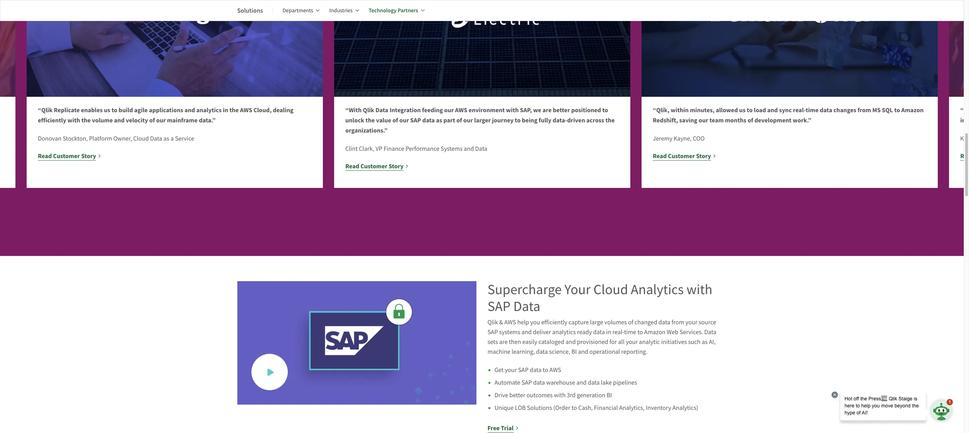 Task type: describe. For each thing, give the bounding box(es) containing it.
our up part
[[445, 106, 454, 114]]

changed
[[635, 319, 658, 327]]

cloud inside supercharge your cloud analytics with sap data
[[594, 281, 629, 299]]

technology partners link
[[369, 2, 425, 19]]

drive better outcomes with 3rd generation bi
[[495, 392, 613, 400]]

a
[[171, 135, 174, 143]]

you
[[531, 319, 541, 327]]

customer for volume
[[53, 152, 80, 160]]

with inside supercharge your cloud analytics with sap data
[[687, 281, 713, 299]]

integration
[[390, 106, 421, 114]]

large
[[591, 319, 604, 327]]

warehouse
[[547, 379, 576, 387]]

data inside "qlik, within minutes, allowed us to load and sync real-time data changes from ms sql to amazon redshift, saving our team months of development work."
[[821, 106, 833, 114]]

of right part
[[457, 116, 463, 125]]

value
[[376, 116, 392, 125]]

kayne,
[[674, 135, 692, 143]]

3rd
[[567, 392, 576, 400]]

story for of
[[389, 162, 404, 171]]

"qlik, within minutes, allowed us to load and sync real-time data changes from ms sql to amazon redshift, saving our team months of development work."
[[653, 106, 925, 125]]

we
[[534, 106, 542, 114]]

generation
[[577, 392, 606, 400]]

to left the "cash,"
[[572, 404, 578, 412]]

analytic
[[640, 338, 661, 346]]

within
[[671, 106, 689, 114]]

bi inside qlik & aws help you efficiently capture large volumes of changed data from your source sap systems and deliver analytics ready data in real-time to amazon web services. data sets are then easily cataloged and provisioned for all your analytic initiatives such as ai, machine learning, data science, bi and operational reporting.
[[572, 348, 577, 356]]

get
[[495, 366, 504, 374]]

ready
[[578, 328, 592, 337]]

schneider electric logo image
[[334, 0, 631, 97]]

read customer story for redshift,
[[653, 152, 712, 160]]

data left lake
[[588, 379, 600, 387]]

sap inside qlik & aws help you efficiently capture large volumes of changed data from your source sap systems and deliver analytics ready data in real-time to amazon web services. data sets are then easily cataloged and provisioned for all your analytic initiatives such as ai, machine learning, data science, bi and operational reporting.
[[488, 328, 498, 337]]

science,
[[550, 348, 571, 356]]

unique
[[495, 404, 514, 412]]

our inside "qlik replicate enables us to build agile applications and analytics in the aws cloud, dealing efficiently with the volume and velocity of our mainframe data."
[[156, 116, 166, 125]]

of inside qlik & aws help you efficiently capture large volumes of changed data from your source sap systems and deliver analytics ready data in real-time to amazon web services. data sets are then easily cataloged and provisioned for all your analytic initiatives such as ai, machine learning, data science, bi and operational reporting.
[[629, 319, 634, 327]]

cash,
[[579, 404, 593, 412]]

driven
[[568, 116, 586, 125]]

real- inside "qlik, within minutes, allowed us to load and sync real-time data changes from ms sql to amazon redshift, saving our team months of development work."
[[794, 106, 807, 114]]

data up web
[[659, 319, 671, 327]]

data."
[[199, 116, 216, 125]]

data inside qlik & aws help you efficiently capture large volumes of changed data from your source sap systems and deliver analytics ready data in real-time to amazon web services. data sets are then easily cataloged and provisioned for all your analytic initiatives such as ai, machine learning, data science, bi and operational reporting.
[[705, 328, 717, 337]]

customer for of
[[361, 162, 388, 171]]

unique lob solutions (order to cash, financial analytics, inventory analytics)
[[495, 404, 699, 412]]

are inside "with qlik data integration feeding our aws environment with sap, we are better positioned to unlock the value of our sap data as part of our larger journey to being fully data-driven across the organizations."
[[543, 106, 552, 114]]

read for "qlik, within minutes, allowed us to load and sync real-time data changes from ms sql to amazon redshift, saving our team months of development work."
[[653, 152, 667, 160]]

to inside "qlik replicate enables us to build agile applications and analytics in the aws cloud, dealing efficiently with the volume and velocity of our mainframe data."
[[112, 106, 117, 114]]

feeding
[[422, 106, 443, 114]]

industries
[[330, 7, 353, 14]]

"wi
[[961, 106, 970, 125]]

trial
[[501, 424, 514, 433]]

as inside "with qlik data integration feeding our aws environment with sap, we are better positioned to unlock the value of our sap data as part of our larger journey to being fully data-driven across the organizations."
[[436, 116, 443, 125]]

data inside "with qlik data integration feeding our aws environment with sap, we are better positioned to unlock the value of our sap data as part of our larger journey to being fully data-driven across the organizations."
[[376, 106, 389, 114]]

the up organizations."
[[366, 116, 375, 125]]

sap inside supercharge your cloud analytics with sap data
[[488, 298, 511, 315]]

sap down learning, at the bottom
[[519, 366, 529, 374]]

aws inside qlik & aws help you efficiently capture large volumes of changed data from your source sap systems and deliver analytics ready data in real-time to amazon web services. data sets are then easily cataloged and provisioned for all your analytic initiatives such as ai, machine learning, data science, bi and operational reporting.
[[505, 319, 517, 327]]

analytics inside "qlik replicate enables us to build agile applications and analytics in the aws cloud, dealing efficiently with the volume and velocity of our mainframe data."
[[197, 106, 222, 114]]

drive
[[495, 392, 509, 400]]

reporting.
[[622, 348, 648, 356]]

source
[[699, 319, 717, 327]]

to right the sql
[[895, 106, 901, 114]]

in inside "qlik replicate enables us to build agile applications and analytics in the aws cloud, dealing efficiently with the volume and velocity of our mainframe data."
[[223, 106, 228, 114]]

2 fanatics logo image from the left
[[950, 0, 970, 97]]

finance
[[384, 145, 405, 153]]

all
[[619, 338, 625, 346]]

enables
[[81, 106, 103, 114]]

donovan stockton, platform owner, cloud data as a service
[[38, 135, 194, 143]]

data down "with qlik data integration feeding our aws environment with sap, we are better positioned to unlock the value of our sap data as part of our larger journey to being fully data-driven across the organizations."
[[476, 145, 488, 153]]

domain power logo image
[[642, 0, 939, 97]]

volumes
[[605, 319, 627, 327]]

analytics)
[[673, 404, 699, 412]]

ms
[[873, 106, 882, 114]]

our inside "qlik, within minutes, allowed us to load and sync real-time data changes from ms sql to amazon redshift, saving our team months of development work."
[[699, 116, 709, 125]]

ai,
[[710, 338, 716, 346]]

changes
[[834, 106, 857, 114]]

and up easily
[[522, 328, 532, 337]]

systems
[[441, 145, 463, 153]]

with inside "qlik replicate enables us to build agile applications and analytics in the aws cloud, dealing efficiently with the volume and velocity of our mainframe data."
[[68, 116, 80, 125]]

1 horizontal spatial solutions
[[527, 404, 553, 412]]

solutions inside menu bar
[[237, 6, 263, 15]]

departments link
[[283, 2, 320, 19]]

outcomes
[[527, 392, 553, 400]]

1 fanatics logo image from the left
[[0, 0, 15, 97]]

sap inside "with qlik data integration feeding our aws environment with sap, we are better positioned to unlock the value of our sap data as part of our larger journey to being fully data-driven across the organizations."
[[411, 116, 421, 125]]

and down the build
[[114, 116, 125, 125]]

real- inside qlik & aws help you efficiently capture large volumes of changed data from your source sap systems and deliver analytics ready data in real-time to amazon web services. data sets are then easily cataloged and provisioned for all your analytic initiatives such as ai, machine learning, data science, bi and operational reporting.
[[613, 328, 625, 337]]

lake
[[601, 379, 612, 387]]

volume
[[92, 116, 113, 125]]

aws up warehouse
[[550, 366, 562, 374]]

our down integration at the top of the page
[[400, 116, 409, 125]]

allowed
[[716, 106, 739, 114]]

clark,
[[359, 145, 375, 153]]

sql
[[883, 106, 894, 114]]

read customer story for of
[[346, 162, 404, 171]]

1 vertical spatial as
[[164, 135, 169, 143]]

1 vertical spatial better
[[510, 392, 526, 400]]

departments
[[283, 7, 313, 14]]

months
[[726, 116, 747, 125]]

from inside qlik & aws help you efficiently capture large volumes of changed data from your source sap systems and deliver analytics ready data in real-time to amazon web services. data sets are then easily cataloged and provisioned for all your analytic initiatives such as ai, machine learning, data science, bi and operational reporting.
[[672, 319, 685, 327]]

1 horizontal spatial your
[[626, 338, 638, 346]]

&
[[500, 319, 504, 327]]

environment
[[469, 106, 505, 114]]

lob
[[515, 404, 526, 412]]

free trial link
[[488, 424, 519, 433]]

analytics
[[631, 281, 684, 299]]

with left the 3rd
[[554, 392, 566, 400]]

stockton,
[[63, 135, 88, 143]]

machine
[[488, 348, 511, 356]]

organizations."
[[346, 126, 388, 135]]

and up science,
[[566, 338, 576, 346]]

better inside "with qlik data integration feeding our aws environment with sap, we are better positioned to unlock the value of our sap data as part of our larger journey to being fully data-driven across the organizations."
[[553, 106, 571, 114]]

in inside qlik & aws help you efficiently capture large volumes of changed data from your source sap systems and deliver analytics ready data in real-time to amazon web services. data sets are then easily cataloged and provisioned for all your analytic initiatives such as ai, machine learning, data science, bi and operational reporting.
[[607, 328, 612, 337]]

saving
[[680, 116, 698, 125]]



Task type: locate. For each thing, give the bounding box(es) containing it.
sync
[[780, 106, 793, 114]]

data inside "with qlik data integration feeding our aws environment with sap, we are better positioned to unlock the value of our sap data as part of our larger journey to being fully data-driven across the organizations."
[[423, 116, 435, 125]]

0 horizontal spatial us
[[104, 106, 110, 114]]

platform
[[89, 135, 112, 143]]

0 horizontal spatial qlik
[[363, 106, 375, 114]]

the
[[230, 106, 239, 114], [81, 116, 91, 125], [366, 116, 375, 125], [606, 116, 615, 125]]

0 horizontal spatial efficiently
[[38, 116, 66, 125]]

coo
[[694, 135, 705, 143]]

data left a at the left of the page
[[150, 135, 162, 143]]

as left a at the left of the page
[[164, 135, 169, 143]]

2 vertical spatial as
[[702, 338, 708, 346]]

load
[[755, 106, 767, 114]]

performance
[[406, 145, 440, 153]]

us up the months
[[740, 106, 746, 114]]

"with qlik data integration feeding our aws environment with sap, we are better positioned to unlock the value of our sap data as part of our larger journey to being fully data-driven across the organizations."
[[346, 106, 615, 135]]

free
[[488, 424, 500, 433]]

from inside "qlik, within minutes, allowed us to load and sync real-time data changes from ms sql to amazon redshift, saving our team months of development work."
[[858, 106, 872, 114]]

and
[[185, 106, 195, 114], [768, 106, 779, 114], [114, 116, 125, 125], [464, 145, 474, 153], [522, 328, 532, 337], [566, 338, 576, 346], [579, 348, 589, 356], [577, 379, 587, 387]]

amazon up analytic
[[645, 328, 666, 337]]

of right volumes
[[629, 319, 634, 327]]

amazon inside "qlik, within minutes, allowed us to load and sync real-time data changes from ms sql to amazon redshift, saving our team months of development work."
[[902, 106, 925, 114]]

our left larger
[[464, 116, 473, 125]]

amazon right the sql
[[902, 106, 925, 114]]

journey
[[493, 116, 514, 125]]

0 vertical spatial real-
[[794, 106, 807, 114]]

of inside "qlik, within minutes, allowed us to load and sync real-time data changes from ms sql to amazon redshift, saving our team months of development work."
[[748, 116, 754, 125]]

are right 'we'
[[543, 106, 552, 114]]

data down feeding
[[423, 116, 435, 125]]

initiatives
[[662, 338, 688, 346]]

data-
[[553, 116, 568, 125]]

to left the build
[[112, 106, 117, 114]]

data down large
[[594, 328, 605, 337]]

0 vertical spatial cloud
[[133, 135, 149, 143]]

1 horizontal spatial better
[[553, 106, 571, 114]]

free trial
[[488, 424, 514, 433]]

and up generation
[[577, 379, 587, 387]]

with inside "with qlik data integration feeding our aws environment with sap, we are better positioned to unlock the value of our sap data as part of our larger journey to being fully data-driven across the organizations."
[[507, 106, 519, 114]]

1 vertical spatial your
[[626, 338, 638, 346]]

data down learning, at the bottom
[[530, 366, 542, 374]]

capture
[[569, 319, 589, 327]]

0 vertical spatial from
[[858, 106, 872, 114]]

aws up part
[[456, 106, 468, 114]]

aws inside "with qlik data integration feeding our aws environment with sap, we are better positioned to unlock the value of our sap data as part of our larger journey to being fully data-driven across the organizations."
[[456, 106, 468, 114]]

0 vertical spatial analytics
[[197, 106, 222, 114]]

qlik right "with
[[363, 106, 375, 114]]

the down enables in the top of the page
[[81, 116, 91, 125]]

2 vertical spatial your
[[505, 366, 517, 374]]

efficiently inside qlik & aws help you efficiently capture large volumes of changed data from your source sap systems and deliver analytics ready data in real-time to amazon web services. data sets are then easily cataloged and provisioned for all your analytic initiatives such as ai, machine learning, data science, bi and operational reporting.
[[542, 319, 568, 327]]

analytics up data."
[[197, 106, 222, 114]]

cloud right owner,
[[133, 135, 149, 143]]

time up work."
[[807, 106, 819, 114]]

customer for redshift,
[[669, 152, 696, 160]]

1 horizontal spatial read customer story
[[346, 162, 404, 171]]

of right value at the left
[[393, 116, 398, 125]]

1 horizontal spatial time
[[807, 106, 819, 114]]

analytics up cataloged
[[553, 328, 576, 337]]

team
[[710, 116, 724, 125]]

supercharge your cloud analytics with sap data
[[488, 281, 713, 315]]

customer down stockton,
[[53, 152, 80, 160]]

to up warehouse
[[543, 366, 549, 374]]

qlik left &
[[488, 319, 498, 327]]

sap down get your sap data to aws
[[522, 379, 532, 387]]

aws
[[240, 106, 252, 114], [456, 106, 468, 114], [505, 319, 517, 327], [550, 366, 562, 374]]

sap up sets
[[488, 328, 498, 337]]

analytics inside qlik & aws help you efficiently capture large volumes of changed data from your source sap systems and deliver analytics ready data in real-time to amazon web services. data sets are then easily cataloged and provisioned for all your analytic initiatives such as ai, machine learning, data science, bi and operational reporting.
[[553, 328, 576, 337]]

are right sets
[[500, 338, 508, 346]]

services.
[[680, 328, 704, 337]]

the left cloud,
[[230, 106, 239, 114]]

0 vertical spatial amazon
[[902, 106, 925, 114]]

1 us from the left
[[104, 106, 110, 114]]

systems
[[500, 328, 521, 337]]

"qlik,
[[653, 106, 670, 114]]

read down donovan
[[38, 152, 52, 160]]

replicate
[[54, 106, 80, 114]]

to left load on the top of the page
[[748, 106, 753, 114]]

customer down vp
[[361, 162, 388, 171]]

1 horizontal spatial in
[[607, 328, 612, 337]]

to up across
[[603, 106, 609, 114]]

1 horizontal spatial customer
[[361, 162, 388, 171]]

and inside "qlik, within minutes, allowed us to load and sync real-time data changes from ms sql to amazon redshift, saving our team months of development work."
[[768, 106, 779, 114]]

of inside "qlik replicate enables us to build agile applications and analytics in the aws cloud, dealing efficiently with the volume and velocity of our mainframe data."
[[149, 116, 155, 125]]

0 vertical spatial are
[[543, 106, 552, 114]]

are inside qlik & aws help you efficiently capture large volumes of changed data from your source sap systems and deliver analytics ready data in real-time to amazon web services. data sets are then easily cataloged and provisioned for all your analytic initiatives such as ai, machine learning, data science, bi and operational reporting.
[[500, 338, 508, 346]]

technology partners
[[369, 7, 419, 14]]

cataloged
[[539, 338, 565, 346]]

of right the 'velocity'
[[149, 116, 155, 125]]

0 vertical spatial in
[[223, 106, 228, 114]]

2 horizontal spatial customer
[[669, 152, 696, 160]]

1 horizontal spatial fanatics logo image
[[950, 0, 970, 97]]

story down finance on the left
[[389, 162, 404, 171]]

larger
[[475, 116, 491, 125]]

to inside qlik & aws help you efficiently capture large volumes of changed data from your source sap systems and deliver analytics ready data in real-time to amazon web services. data sets are then easily cataloged and provisioned for all your analytic initiatives such as ai, machine learning, data science, bi and operational reporting.
[[638, 328, 644, 337]]

service
[[175, 135, 194, 143]]

read for "with qlik data integration feeding our aws environment with sap, we are better positioned to unlock the value of our sap data as part of our larger journey to being fully data-driven across the organizations."
[[346, 162, 360, 171]]

0 horizontal spatial as
[[164, 135, 169, 143]]

data up outcomes
[[534, 379, 545, 387]]

0 vertical spatial time
[[807, 106, 819, 114]]

0 horizontal spatial read
[[38, 152, 52, 160]]

vp
[[376, 145, 383, 153]]

0 horizontal spatial your
[[505, 366, 517, 374]]

across
[[587, 116, 605, 125]]

0 vertical spatial better
[[553, 106, 571, 114]]

your up the reporting.
[[626, 338, 638, 346]]

development
[[755, 116, 792, 125]]

qlik inside qlik & aws help you efficiently capture large volumes of changed data from your source sap systems and deliver analytics ready data in real-time to amazon web services. data sets are then easily cataloged and provisioned for all your analytic initiatives such as ai, machine learning, data science, bi and operational reporting.
[[488, 319, 498, 327]]

time up 'all'
[[625, 328, 637, 337]]

positioned
[[572, 106, 602, 114]]

us up the volume
[[104, 106, 110, 114]]

0 horizontal spatial customer
[[53, 152, 80, 160]]

1 vertical spatial bi
[[607, 392, 613, 400]]

0 horizontal spatial analytics
[[197, 106, 222, 114]]

1 horizontal spatial bi
[[607, 392, 613, 400]]

customer down kayne,
[[669, 152, 696, 160]]

better up data-
[[553, 106, 571, 114]]

time
[[807, 106, 819, 114], [625, 328, 637, 337]]

2 horizontal spatial read customer story
[[653, 152, 712, 160]]

with left sap,
[[507, 106, 519, 114]]

0 horizontal spatial bi
[[572, 348, 577, 356]]

0 horizontal spatial better
[[510, 392, 526, 400]]

deliver
[[533, 328, 551, 337]]

qlik
[[363, 106, 375, 114], [488, 319, 498, 327]]

1 horizontal spatial qlik
[[488, 319, 498, 327]]

time inside "qlik, within minutes, allowed us to load and sync real-time data changes from ms sql to amazon redshift, saving our team months of development work."
[[807, 106, 819, 114]]

data inside supercharge your cloud analytics with sap data
[[514, 298, 541, 315]]

1 horizontal spatial read
[[346, 162, 360, 171]]

0 vertical spatial qlik
[[363, 106, 375, 114]]

to down changed
[[638, 328, 644, 337]]

of right the months
[[748, 116, 754, 125]]

2 us from the left
[[740, 106, 746, 114]]

data up ai,
[[705, 328, 717, 337]]

your
[[686, 319, 698, 327], [626, 338, 638, 346], [505, 366, 517, 374]]

aws inside "qlik replicate enables us to build agile applications and analytics in the aws cloud, dealing efficiently with the volume and velocity of our mainframe data."
[[240, 106, 252, 114]]

2 horizontal spatial your
[[686, 319, 698, 327]]

real- down volumes
[[613, 328, 625, 337]]

story for volume
[[81, 152, 96, 160]]

partners
[[398, 7, 419, 14]]

us inside "qlik replicate enables us to build agile applications and analytics in the aws cloud, dealing efficiently with the volume and velocity of our mainframe data."
[[104, 106, 110, 114]]

cloud,
[[254, 106, 272, 114]]

1 horizontal spatial real-
[[794, 106, 807, 114]]

efficiently down ""qlik"
[[38, 116, 66, 125]]

0 horizontal spatial amazon
[[645, 328, 666, 337]]

and up mainframe
[[185, 106, 195, 114]]

your right get
[[505, 366, 517, 374]]

pipelines
[[614, 379, 638, 387]]

data left changes
[[821, 106, 833, 114]]

0 horizontal spatial cloud
[[133, 135, 149, 143]]

from up web
[[672, 319, 685, 327]]

applications
[[149, 106, 183, 114]]

minutes,
[[691, 106, 715, 114]]

in
[[223, 106, 228, 114], [607, 328, 612, 337]]

story for redshift,
[[697, 152, 712, 160]]

velocity
[[126, 116, 148, 125]]

your up services.
[[686, 319, 698, 327]]

as
[[436, 116, 443, 125], [164, 135, 169, 143], [702, 338, 708, 346]]

"qlik replicate enables us to build agile applications and analytics in the aws cloud, dealing efficiently with the volume and velocity of our mainframe data."
[[38, 106, 294, 125]]

us inside "qlik, within minutes, allowed us to load and sync real-time data changes from ms sql to amazon redshift, saving our team months of development work."
[[740, 106, 746, 114]]

automate
[[495, 379, 521, 387]]

0 horizontal spatial from
[[672, 319, 685, 327]]

as left part
[[436, 116, 443, 125]]

0 vertical spatial efficiently
[[38, 116, 66, 125]]

our
[[445, 106, 454, 114], [156, 116, 166, 125], [400, 116, 409, 125], [464, 116, 473, 125], [699, 116, 709, 125]]

1 horizontal spatial efficiently
[[542, 319, 568, 327]]

0 horizontal spatial fanatics logo image
[[0, 0, 15, 97]]

to left "being"
[[515, 116, 521, 125]]

amazon inside qlik & aws help you efficiently capture large volumes of changed data from your source sap systems and deliver analytics ready data in real-time to amazon web services. data sets are then easily cataloged and provisioned for all your analytic initiatives such as ai, machine learning, data science, bi and operational reporting.
[[645, 328, 666, 337]]

automate sap data warehouse and data lake pipelines
[[495, 379, 638, 387]]

1 horizontal spatial from
[[858, 106, 872, 114]]

such
[[689, 338, 701, 346]]

qlik inside "with qlik data integration feeding our aws environment with sap, we are better positioned to unlock the value of our sap data as part of our larger journey to being fully data-driven across the organizations."
[[363, 106, 375, 114]]

aws right &
[[505, 319, 517, 327]]

aws left cloud,
[[240, 106, 252, 114]]

sap,
[[520, 106, 532, 114]]

amazon
[[902, 106, 925, 114], [645, 328, 666, 337]]

and right systems
[[464, 145, 474, 153]]

from left ms at the right of page
[[858, 106, 872, 114]]

0 horizontal spatial story
[[81, 152, 96, 160]]

and down provisioned
[[579, 348, 589, 356]]

"with
[[346, 106, 362, 114]]

1 vertical spatial time
[[625, 328, 637, 337]]

0 vertical spatial bi
[[572, 348, 577, 356]]

read customer story for volume
[[38, 152, 96, 160]]

redshift,
[[653, 116, 679, 125]]

donovan
[[38, 135, 62, 143]]

data up value at the left
[[376, 106, 389, 114]]

solutions menu bar
[[237, 2, 435, 19]]

sap up &
[[488, 298, 511, 315]]

us
[[104, 106, 110, 114], [740, 106, 746, 114]]

being
[[522, 116, 538, 125]]

and up development
[[768, 106, 779, 114]]

1 vertical spatial are
[[500, 338, 508, 346]]

fully
[[539, 116, 552, 125]]

(order
[[554, 404, 571, 412]]

vanguard logo image
[[27, 0, 323, 97]]

0 vertical spatial your
[[686, 319, 698, 327]]

as inside qlik & aws help you efficiently capture large volumes of changed data from your source sap systems and deliver analytics ready data in real-time to amazon web services. data sets are then easily cataloged and provisioned for all your analytic initiatives such as ai, machine learning, data science, bi and operational reporting.
[[702, 338, 708, 346]]

1 vertical spatial amazon
[[645, 328, 666, 337]]

with down replicate
[[68, 116, 80, 125]]

1 vertical spatial qlik
[[488, 319, 498, 327]]

0 horizontal spatial solutions
[[237, 6, 263, 15]]

the right across
[[606, 116, 615, 125]]

1 vertical spatial analytics
[[553, 328, 576, 337]]

read customer story down kayne,
[[653, 152, 712, 160]]

from
[[858, 106, 872, 114], [672, 319, 685, 327]]

are
[[543, 106, 552, 114], [500, 338, 508, 346]]

1 vertical spatial in
[[607, 328, 612, 337]]

1 vertical spatial efficiently
[[542, 319, 568, 327]]

help
[[518, 319, 529, 327]]

agile
[[134, 106, 148, 114]]

read down clint
[[346, 162, 360, 171]]

1 horizontal spatial story
[[389, 162, 404, 171]]

1 horizontal spatial are
[[543, 106, 552, 114]]

1 vertical spatial from
[[672, 319, 685, 327]]

kira
[[961, 135, 970, 143]]

time inside qlik & aws help you efficiently capture large volumes of changed data from your source sap systems and deliver analytics ready data in real-time to amazon web services. data sets are then easily cataloged and provisioned for all your analytic initiatives such as ai, machine learning, data science, bi and operational reporting.
[[625, 328, 637, 337]]

our down applications
[[156, 116, 166, 125]]

2 horizontal spatial read
[[653, 152, 667, 160]]

bi down lake
[[607, 392, 613, 400]]

efficiently inside "qlik replicate enables us to build agile applications and analytics in the aws cloud, dealing efficiently with the volume and velocity of our mainframe data."
[[38, 116, 66, 125]]

"qlik
[[38, 106, 53, 114]]

web
[[667, 328, 679, 337]]

read down jeremy
[[653, 152, 667, 160]]

fanatics logo image
[[0, 0, 15, 97], [950, 0, 970, 97]]

sap down integration at the top of the page
[[411, 116, 421, 125]]

1 horizontal spatial analytics
[[553, 328, 576, 337]]

inventory
[[646, 404, 672, 412]]

read customer story down vp
[[346, 162, 404, 171]]

1 horizontal spatial amazon
[[902, 106, 925, 114]]

1 horizontal spatial as
[[436, 116, 443, 125]]

0 horizontal spatial read customer story
[[38, 152, 96, 160]]

0 horizontal spatial time
[[625, 328, 637, 337]]

2 horizontal spatial story
[[697, 152, 712, 160]]

real- up work."
[[794, 106, 807, 114]]

1 vertical spatial cloud
[[594, 281, 629, 299]]

jeremy kayne, coo
[[653, 135, 705, 143]]

0 horizontal spatial in
[[223, 106, 228, 114]]

story down 'platform'
[[81, 152, 96, 160]]

read for "qlik replicate enables us to build agile applications and analytics in the aws cloud, dealing efficiently with the volume and velocity of our mainframe data."
[[38, 152, 52, 160]]

0 vertical spatial as
[[436, 116, 443, 125]]

1 vertical spatial real-
[[613, 328, 625, 337]]

1 horizontal spatial cloud
[[594, 281, 629, 299]]

analytics,
[[620, 404, 645, 412]]

get your sap data to aws
[[495, 366, 562, 374]]

provisioned
[[578, 338, 609, 346]]

2 horizontal spatial as
[[702, 338, 708, 346]]

with up source
[[687, 281, 713, 299]]

data down cataloged
[[537, 348, 548, 356]]

of
[[149, 116, 155, 125], [393, 116, 398, 125], [457, 116, 463, 125], [748, 116, 754, 125], [629, 319, 634, 327]]

story down the coo
[[697, 152, 712, 160]]

learning,
[[512, 348, 535, 356]]

better up lob
[[510, 392, 526, 400]]

rea
[[961, 152, 970, 160]]

read customer story down stockton,
[[38, 152, 96, 160]]

1 vertical spatial solutions
[[527, 404, 553, 412]]

technology
[[369, 7, 397, 14]]

0 horizontal spatial are
[[500, 338, 508, 346]]

0 horizontal spatial real-
[[613, 328, 625, 337]]

as left ai,
[[702, 338, 708, 346]]

sets
[[488, 338, 498, 346]]

efficiently up deliver
[[542, 319, 568, 327]]

bi right science,
[[572, 348, 577, 356]]

1 horizontal spatial us
[[740, 106, 746, 114]]

data up help
[[514, 298, 541, 315]]

cloud right 'your'
[[594, 281, 629, 299]]

0 vertical spatial solutions
[[237, 6, 263, 15]]

our down minutes,
[[699, 116, 709, 125]]

read customer story
[[38, 152, 96, 160], [653, 152, 712, 160], [346, 162, 404, 171]]



Task type: vqa. For each thing, say whether or not it's contained in the screenshot.
The 'Support' icon
no



